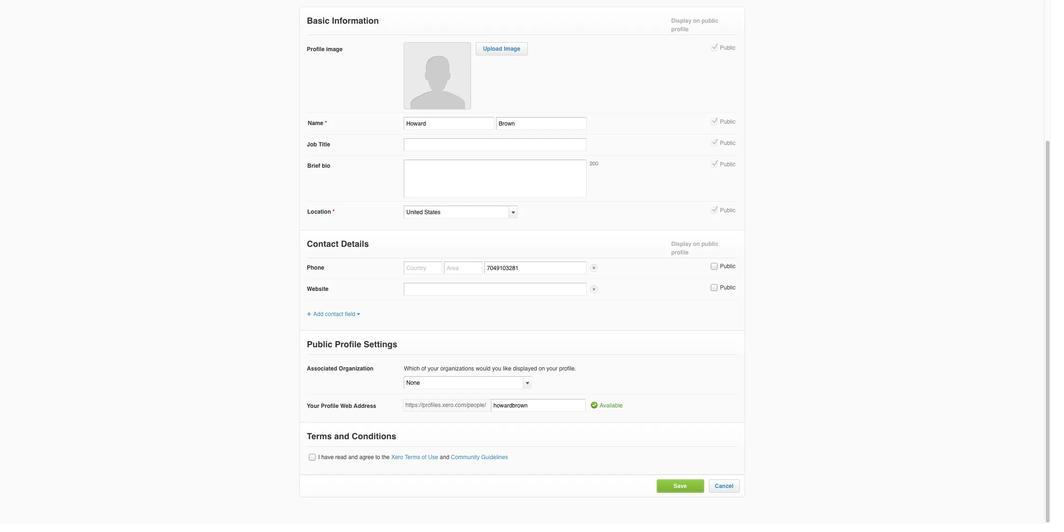 Task type: locate. For each thing, give the bounding box(es) containing it.
of left use
[[422, 454, 427, 461]]

and
[[334, 432, 350, 442], [348, 454, 358, 461], [440, 454, 450, 461]]

associated organization
[[307, 366, 374, 372]]

contact
[[307, 239, 339, 249]]

your profile web address
[[307, 403, 377, 410]]

0 horizontal spatial your
[[428, 366, 439, 372]]

job title
[[307, 141, 330, 148]]

1 vertical spatial on
[[694, 241, 701, 248]]

upload image button
[[483, 46, 521, 52]]

your left the profile.
[[547, 366, 558, 372]]

organizations
[[441, 366, 475, 372]]

0 horizontal spatial terms
[[307, 432, 332, 442]]

0 vertical spatial display
[[672, 18, 692, 24]]

0 vertical spatial terms
[[307, 432, 332, 442]]

2 profile from the top
[[672, 249, 689, 256]]

public
[[721, 45, 736, 51], [721, 119, 736, 125], [721, 140, 736, 147], [721, 161, 736, 168], [721, 207, 736, 214], [721, 263, 736, 270], [721, 285, 736, 291], [307, 340, 333, 350]]

1 display on public profile from the top
[[672, 18, 719, 33]]

Public button
[[710, 44, 719, 52], [710, 118, 719, 126], [710, 139, 719, 147], [710, 160, 719, 169], [710, 206, 719, 215], [710, 262, 719, 271], [710, 284, 719, 292]]

profile
[[307, 46, 325, 53], [335, 340, 362, 350], [321, 403, 339, 410]]

1 your from the left
[[428, 366, 439, 372]]

the
[[382, 454, 390, 461]]

Number text field
[[484, 262, 587, 275]]

public profile settings
[[307, 340, 398, 350]]

Location text field
[[404, 206, 509, 219]]

0 vertical spatial on
[[694, 18, 701, 24]]

on for information
[[694, 18, 701, 24]]

display for information
[[672, 18, 692, 24]]

profile left web
[[321, 403, 339, 410]]

cancel button
[[715, 483, 734, 490]]

display on public profile
[[672, 18, 719, 33], [672, 241, 719, 256]]

display
[[672, 18, 692, 24], [672, 241, 692, 248]]

field
[[345, 311, 356, 318]]

1 vertical spatial display
[[672, 241, 692, 248]]

7 public button from the top
[[710, 284, 719, 292]]

https://profiles.xero.com/people/
[[406, 402, 486, 409]]

2 public from the top
[[702, 241, 719, 248]]

on for details
[[694, 241, 701, 248]]

which of your organizations would you like displayed on your profile.
[[404, 366, 577, 372]]

save button
[[674, 483, 687, 490]]

profile
[[672, 26, 689, 33], [672, 249, 689, 256]]

public for fourth public button from the top
[[721, 161, 736, 168]]

1 horizontal spatial your
[[547, 366, 558, 372]]

to
[[376, 454, 380, 461]]

2 vertical spatial profile
[[321, 403, 339, 410]]

2 your from the left
[[547, 366, 558, 372]]

5 public button from the top
[[710, 206, 719, 215]]

add
[[314, 311, 324, 318]]

basic
[[307, 16, 330, 26]]

which
[[404, 366, 420, 372]]

save
[[674, 483, 687, 490]]

display for details
[[672, 241, 692, 248]]

Name text field
[[404, 117, 494, 130]]

1 vertical spatial display on public profile
[[672, 241, 719, 256]]

None text field
[[404, 138, 587, 151], [404, 377, 523, 390], [404, 138, 587, 151], [404, 377, 523, 390]]

1 vertical spatial terms
[[405, 454, 421, 461]]

your
[[428, 366, 439, 372], [547, 366, 558, 372]]

use
[[428, 454, 439, 461]]

settings
[[364, 340, 398, 350]]

of right which
[[422, 366, 426, 372]]

1 display from the top
[[672, 18, 692, 24]]

0 vertical spatial display on public profile
[[672, 18, 719, 33]]

el image
[[357, 313, 360, 316]]

0 vertical spatial public
[[702, 18, 719, 24]]

1 public button from the top
[[710, 44, 719, 52]]

image
[[504, 46, 521, 52]]

0 vertical spatial profile
[[672, 26, 689, 33]]

1 vertical spatial public
[[702, 241, 719, 248]]

terms right xero in the left bottom of the page
[[405, 454, 421, 461]]

your right which
[[428, 366, 439, 372]]

terms up i
[[307, 432, 332, 442]]

profile left image
[[307, 46, 325, 53]]

of
[[422, 366, 426, 372], [422, 454, 427, 461]]

cancel
[[715, 483, 734, 490]]

public
[[702, 18, 719, 24], [702, 241, 719, 248]]

public for basic information
[[702, 18, 719, 24]]

None text field
[[404, 283, 587, 296], [491, 399, 586, 412], [404, 283, 587, 296], [491, 399, 586, 412]]

2 display from the top
[[672, 241, 692, 248]]

1 vertical spatial profile
[[335, 340, 362, 350]]

on
[[694, 18, 701, 24], [694, 241, 701, 248], [539, 366, 545, 372]]

bio
[[322, 163, 331, 169]]

you
[[493, 366, 502, 372]]

profile up associated organization
[[335, 340, 362, 350]]

profile image
[[307, 46, 343, 53]]

community
[[451, 454, 480, 461]]

public for third public button from the top of the page
[[721, 140, 736, 147]]

displayed
[[513, 366, 537, 372]]

available
[[600, 403, 623, 409]]

and up read
[[334, 432, 350, 442]]

1 public from the top
[[702, 18, 719, 24]]

terms
[[307, 432, 332, 442], [405, 454, 421, 461]]

would
[[476, 366, 491, 372]]

profile for contact details
[[672, 249, 689, 256]]

None button
[[308, 453, 317, 462]]

display on public profile for contact details
[[672, 241, 719, 256]]

information
[[332, 16, 379, 26]]

1 horizontal spatial terms
[[405, 454, 421, 461]]

4 public button from the top
[[710, 160, 719, 169]]

Brief bio text field
[[404, 160, 587, 198]]

1 vertical spatial profile
[[672, 249, 689, 256]]

your
[[307, 403, 320, 410]]

1 vertical spatial of
[[422, 454, 427, 461]]

phone
[[307, 265, 324, 271]]

profile.
[[560, 366, 577, 372]]

organization
[[339, 366, 374, 372]]

1 profile from the top
[[672, 26, 689, 33]]

2 display on public profile from the top
[[672, 241, 719, 256]]

i
[[318, 454, 320, 461]]

0 vertical spatial profile
[[307, 46, 325, 53]]



Task type: vqa. For each thing, say whether or not it's contained in the screenshot.
'200'
yes



Task type: describe. For each thing, give the bounding box(es) containing it.
public for 7th public button from the top
[[721, 285, 736, 291]]

have
[[322, 454, 334, 461]]

public for second public button from the bottom of the page
[[721, 263, 736, 270]]

details
[[341, 239, 369, 249]]

web
[[340, 403, 352, 410]]

public for contact details
[[702, 241, 719, 248]]

200
[[590, 161, 599, 167]]

like
[[503, 366, 512, 372]]

associated
[[307, 366, 337, 372]]

Last text field
[[496, 117, 587, 130]]

image
[[326, 46, 343, 53]]

6 public button from the top
[[710, 262, 719, 271]]

upload
[[483, 46, 503, 52]]

0 vertical spatial of
[[422, 366, 426, 372]]

website
[[307, 286, 329, 293]]

profile for basic information
[[672, 26, 689, 33]]

guidelines
[[482, 454, 508, 461]]

profile for your profile web address
[[321, 403, 339, 410]]

job
[[307, 141, 317, 148]]

name
[[308, 120, 324, 127]]

brief bio
[[308, 163, 331, 169]]

read
[[336, 454, 347, 461]]

public for 1st public button
[[721, 45, 736, 51]]

public for sixth public button from the bottom of the page
[[721, 119, 736, 125]]

address
[[354, 403, 377, 410]]

Country text field
[[404, 262, 442, 275]]

contact
[[325, 311, 344, 318]]

title
[[319, 141, 330, 148]]

public for third public button from the bottom of the page
[[721, 207, 736, 214]]

upload image
[[483, 46, 521, 52]]

add contact field button
[[307, 311, 360, 318]]

location
[[308, 209, 331, 215]]

display on public profile for basic information
[[672, 18, 719, 33]]

2 public button from the top
[[710, 118, 719, 126]]

terms and conditions
[[307, 432, 397, 442]]

2 vertical spatial on
[[539, 366, 545, 372]]

and right read
[[348, 454, 358, 461]]

3 public button from the top
[[710, 139, 719, 147]]

brief
[[308, 163, 321, 169]]

community guidelines link
[[451, 454, 508, 461]]

Area text field
[[444, 262, 483, 275]]

xero
[[392, 454, 404, 461]]

profile for public profile settings
[[335, 340, 362, 350]]

and right use
[[440, 454, 450, 461]]

contact details
[[307, 239, 369, 249]]

basic information
[[307, 16, 379, 26]]

xero terms of use link
[[392, 454, 439, 461]]

i have read and agree to the xero terms of use and community guidelines
[[318, 454, 508, 461]]

agree
[[360, 454, 374, 461]]

conditions
[[352, 432, 397, 442]]

add contact field
[[314, 311, 356, 318]]



